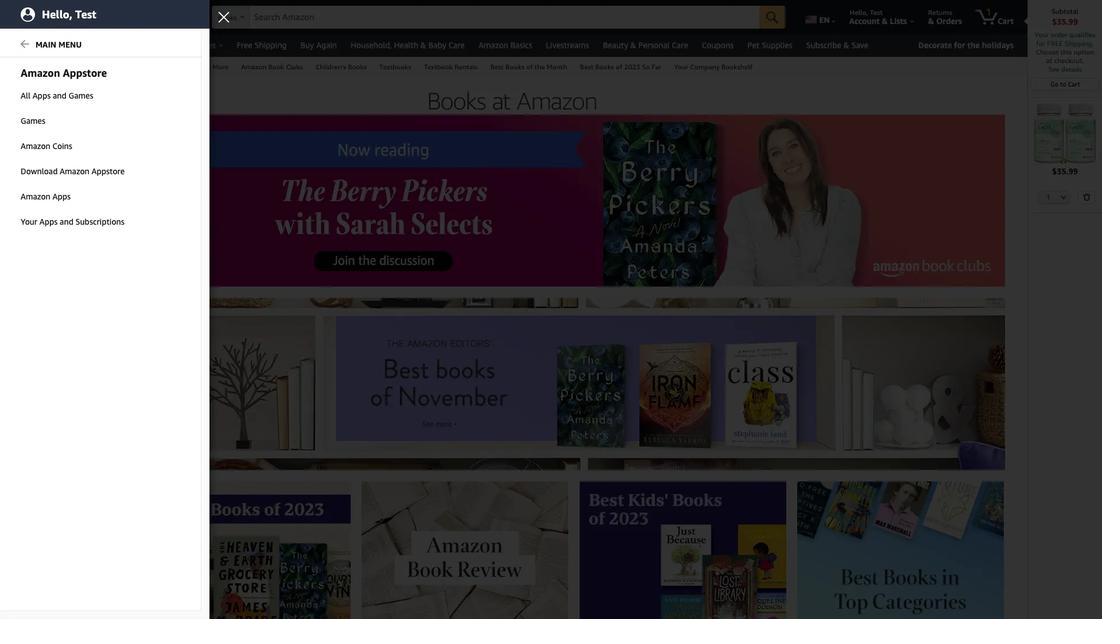 Task type: locate. For each thing, give the bounding box(es) containing it.
hello, test up menu
[[42, 8, 96, 20]]

and inside the hispanic and latino stories books in spanish back to school books children's books
[[44, 140, 56, 148]]

cart inside go to cart link
[[1068, 80, 1080, 88]]

1 vertical spatial games
[[21, 116, 45, 126]]

month inside "best books of the month best books of 2023 so far celebrity picks books by black writers"
[[72, 192, 91, 200]]

children's inside navigation navigation
[[316, 63, 346, 71]]

none submit inside books search box
[[760, 6, 785, 29]]

2 vertical spatial your
[[21, 217, 37, 227]]

1 horizontal spatial cart
[[1068, 80, 1080, 88]]

amazon coins link
[[0, 134, 201, 158]]

children's books link down 'back to school books' link
[[16, 171, 68, 179]]

0 vertical spatial far
[[652, 63, 662, 71]]

test inside navigation navigation
[[870, 8, 883, 17]]

account
[[849, 16, 880, 26]]

books up celebrity picks link
[[32, 192, 51, 200]]

all up popular
[[21, 91, 30, 100]]

1 horizontal spatial children's
[[316, 63, 346, 71]]

subscribe & save link
[[799, 37, 875, 53]]

books in spanish link
[[16, 150, 69, 158]]

0 vertical spatial best books of the month link
[[484, 57, 574, 75]]

all button
[[9, 34, 42, 57]]

0 horizontal spatial test
[[75, 8, 96, 20]]

month inside navigation navigation
[[547, 63, 567, 71]]

test
[[75, 8, 96, 20], [870, 8, 883, 17]]

books
[[218, 13, 237, 22], [15, 63, 35, 71], [348, 63, 367, 71], [506, 63, 524, 71], [595, 63, 614, 71], [49, 117, 72, 126], [16, 150, 35, 158], [64, 161, 83, 169], [48, 171, 68, 179], [32, 192, 51, 200], [32, 202, 51, 210], [16, 223, 35, 231]]

the for best books of the month
[[535, 63, 545, 71]]

& right beauty on the right top of page
[[630, 40, 636, 50]]

0 horizontal spatial to
[[33, 161, 39, 169]]

to inside delivering to los angeles 90005 update location
[[126, 8, 132, 17]]

1 horizontal spatial the
[[535, 63, 545, 71]]

1 vertical spatial all
[[21, 91, 30, 100]]

1 horizontal spatial to
[[126, 8, 132, 17]]

apps
[[33, 91, 51, 100], [52, 192, 71, 201], [39, 217, 58, 227]]

1 horizontal spatial hello,
[[850, 8, 868, 17]]

1 care from the left
[[449, 40, 465, 50]]

this
[[1061, 48, 1072, 56]]

& left baby on the top left of page
[[421, 40, 426, 50]]

0 vertical spatial so
[[642, 63, 650, 71]]

0 horizontal spatial the
[[60, 192, 70, 200]]

0 vertical spatial to
[[126, 8, 132, 17]]

best books in top categories image
[[798, 482, 1004, 620]]

& for returns
[[928, 16, 934, 26]]

0 horizontal spatial so
[[78, 202, 86, 210]]

best sellers & more
[[168, 63, 228, 71]]

coins
[[52, 141, 72, 151]]

groceries link
[[175, 37, 230, 53]]

all apps and games
[[21, 91, 93, 100]]

your inside your order qualifies for free shipping. choose this option at checkout. see details
[[1035, 30, 1049, 39]]

for right decorate on the right of page
[[954, 40, 965, 50]]

for left the free
[[1036, 39, 1045, 48]]

of for best books of the month
[[526, 63, 533, 71]]

beauty & personal care
[[603, 40, 688, 50]]

children's down back
[[16, 171, 46, 179]]

livestreams
[[546, 40, 589, 50]]

0 vertical spatial $35.99
[[1052, 17, 1078, 26]]

far inside "best books of the month best books of 2023 so far celebrity picks books by black writers"
[[88, 202, 98, 210]]

1 vertical spatial best books of the month link
[[16, 192, 91, 200]]

save
[[852, 40, 869, 50]]

$35.99 down subtotal on the right top of the page
[[1052, 17, 1078, 26]]

& inside returns & orders
[[928, 16, 934, 26]]

so down beauty & personal care 'link'
[[642, 63, 650, 71]]

1 horizontal spatial month
[[547, 63, 567, 71]]

checkbox image
[[10, 500, 20, 509]]

to right go
[[1060, 80, 1066, 88]]

books link
[[9, 57, 41, 75]]

0 vertical spatial children's
[[316, 63, 346, 71]]

2 horizontal spatial your
[[1035, 30, 1049, 39]]

1 vertical spatial and
[[44, 140, 56, 148]]

amazon inside 'link'
[[241, 63, 267, 71]]

care right baby on the top left of page
[[449, 40, 465, 50]]

delivering
[[92, 8, 124, 17]]

your left picks
[[21, 217, 37, 227]]

hello, up main menu
[[42, 8, 72, 20]]

best books of 2023 so far
[[580, 63, 662, 71]]

the inside "best books of the month best books of 2023 so far celebrity picks books by black writers"
[[60, 192, 70, 200]]

of
[[526, 63, 533, 71], [616, 63, 622, 71], [53, 192, 59, 200], [53, 202, 59, 210]]

0 vertical spatial 2023
[[624, 63, 640, 71]]

1 vertical spatial $35.99
[[1052, 166, 1078, 176]]

0 horizontal spatial best books of the month link
[[16, 192, 91, 200]]

0 horizontal spatial games
[[21, 116, 45, 126]]

amazon down spanish
[[60, 166, 89, 176]]

test up 'deals' at the top left of page
[[75, 8, 96, 20]]

best books of the month link up picks
[[16, 192, 91, 200]]

1 vertical spatial to
[[1060, 80, 1066, 88]]

1 horizontal spatial best books of the month link
[[484, 57, 574, 75]]

1 horizontal spatial far
[[652, 63, 662, 71]]

90005
[[173, 8, 193, 17]]

0 vertical spatial apps
[[33, 91, 51, 100]]

so up the your apps and subscriptions
[[78, 202, 86, 210]]

& left lists
[[882, 16, 888, 26]]

0 horizontal spatial care
[[449, 40, 465, 50]]

the for best books of the month best books of 2023 so far celebrity picks books by black writers
[[60, 192, 70, 200]]

1 vertical spatial far
[[88, 202, 98, 210]]

0 horizontal spatial children's books link
[[16, 171, 68, 179]]

0 horizontal spatial 2023
[[60, 202, 76, 210]]

in
[[40, 117, 47, 126], [37, 150, 42, 158]]

back to school books link
[[16, 161, 83, 169]]

1 vertical spatial 2023
[[60, 202, 76, 210]]

0 vertical spatial your
[[1035, 30, 1049, 39]]

1
[[986, 6, 991, 18], [1047, 193, 1050, 201]]

far
[[652, 63, 662, 71], [88, 202, 98, 210]]

all up books link
[[26, 40, 37, 50]]

1 vertical spatial children's
[[16, 171, 46, 179]]

0 horizontal spatial month
[[72, 192, 91, 200]]

care right the personal
[[672, 40, 688, 50]]

children's down again
[[316, 63, 346, 71]]

cart up holidays
[[998, 16, 1014, 26]]

to down the "books in spanish" link
[[33, 161, 39, 169]]

0 horizontal spatial 1
[[986, 6, 991, 18]]

1 vertical spatial the
[[535, 63, 545, 71]]

best books of 2023 image
[[144, 482, 351, 620]]

& left orders
[[928, 16, 934, 26]]

1 horizontal spatial 1
[[1047, 193, 1050, 201]]

& inside 'link'
[[630, 40, 636, 50]]

best
[[168, 63, 181, 71], [490, 63, 504, 71], [580, 63, 593, 71], [16, 192, 30, 200], [16, 202, 30, 210]]

to left los at the top left of the page
[[126, 8, 132, 17]]

textbook rentals
[[424, 63, 478, 71]]

0 vertical spatial the
[[967, 40, 980, 50]]

your left order
[[1035, 30, 1049, 39]]

best books of 2023 so far link down beauty on the right top of page
[[574, 57, 668, 75]]

subtotal
[[1052, 7, 1079, 15]]

see details link
[[1034, 65, 1096, 73]]

best books of 2023 so far link up picks
[[16, 202, 98, 210]]

0 horizontal spatial children's
[[16, 171, 46, 179]]

angeles
[[147, 8, 171, 17]]

1 horizontal spatial for
[[1036, 39, 1045, 48]]

go to cart link
[[1032, 79, 1099, 90]]

1 vertical spatial so
[[78, 202, 86, 210]]

again
[[316, 40, 337, 50]]

1 vertical spatial best books of 2023 so far link
[[16, 202, 98, 210]]

children's
[[316, 63, 346, 71], [16, 171, 46, 179]]

orders
[[936, 16, 962, 26]]

in up 'back to school books' link
[[37, 150, 42, 158]]

amazon book clubs
[[241, 63, 303, 71]]

the left holidays
[[967, 40, 980, 50]]

clubs
[[286, 63, 303, 71]]

household, health & baby care
[[351, 40, 465, 50]]

hello, up save
[[850, 8, 868, 17]]

rentals
[[455, 63, 478, 71]]

0 vertical spatial games
[[69, 91, 93, 100]]

hello, test left lists
[[850, 8, 883, 17]]

far down the personal
[[652, 63, 662, 71]]

1 horizontal spatial your
[[674, 63, 688, 71]]

subscribe & save
[[806, 40, 869, 50]]

best books of november image
[[144, 298, 1005, 471]]

all inside button
[[26, 40, 37, 50]]

2 horizontal spatial to
[[1060, 80, 1066, 88]]

1 left dropdown icon
[[1047, 193, 1050, 201]]

1 horizontal spatial 2023
[[624, 63, 640, 71]]

$35.99 up dropdown icon
[[1052, 166, 1078, 176]]

delivering to los angeles 90005 update location
[[92, 8, 193, 26]]

the up picks
[[60, 192, 70, 200]]

account & lists
[[849, 16, 907, 26]]

1 vertical spatial apps
[[52, 192, 71, 201]]

& left save
[[844, 40, 849, 50]]

update
[[92, 16, 120, 26]]

0 vertical spatial and
[[53, 91, 66, 100]]

2023 down beauty & personal care 'link'
[[624, 63, 640, 71]]

amazon image
[[13, 10, 68, 28]]

games
[[69, 91, 93, 100], [21, 116, 45, 126]]

menu
[[58, 40, 82, 49]]

2023 inside "best books of the month best books of 2023 so far celebrity picks books by black writers"
[[60, 202, 76, 210]]

for
[[1036, 39, 1045, 48], [954, 40, 965, 50]]

download amazon appstore link
[[0, 160, 201, 184]]

2 vertical spatial and
[[60, 217, 73, 227]]

Search Amazon text field
[[249, 6, 760, 28]]

far up subscriptions
[[88, 202, 98, 210]]

dropdown image
[[1061, 195, 1067, 200]]

2 vertical spatial to
[[33, 161, 39, 169]]

books inside search box
[[218, 13, 237, 22]]

best for best books of 2023 so far
[[580, 63, 593, 71]]

amazon down books search box
[[479, 40, 508, 50]]

latino
[[58, 140, 77, 148]]

month
[[547, 63, 567, 71], [72, 192, 91, 200]]

1 vertical spatial cart
[[1068, 80, 1080, 88]]

0 vertical spatial 1
[[986, 6, 991, 18]]

decorate for the holidays link
[[914, 38, 1018, 53]]

your left company on the right
[[674, 63, 688, 71]]

free
[[237, 40, 252, 50]]

cart down details
[[1068, 80, 1080, 88]]

books up free
[[218, 13, 237, 22]]

amazon book clubs link
[[235, 57, 309, 75]]

to
[[126, 8, 132, 17], [1060, 80, 1066, 88], [33, 161, 39, 169]]

amazon coins
[[21, 141, 72, 151]]

books down beauty on the right top of page
[[595, 63, 614, 71]]

0 vertical spatial month
[[547, 63, 567, 71]]

1 horizontal spatial best books of 2023 so far link
[[574, 57, 668, 75]]

amazon up celebrity picks link
[[21, 192, 50, 201]]

amazon
[[479, 40, 508, 50], [241, 63, 267, 71], [21, 141, 50, 151], [60, 166, 89, 176], [21, 192, 50, 201]]

so inside navigation navigation
[[642, 63, 650, 71]]

0 horizontal spatial best books of 2023 so far link
[[16, 202, 98, 210]]

hello, test
[[42, 8, 96, 20], [850, 8, 883, 17]]

so
[[642, 63, 650, 71], [78, 202, 86, 210]]

books up the hispanic and latino stories link
[[49, 117, 72, 126]]

coupons link
[[695, 37, 741, 53]]

0 horizontal spatial cart
[[998, 16, 1014, 26]]

popular
[[10, 117, 38, 126]]

all for all apps and games
[[21, 91, 30, 100]]

go
[[1051, 80, 1059, 88]]

2 horizontal spatial the
[[967, 40, 980, 50]]

cart
[[998, 16, 1014, 26], [1068, 80, 1080, 88]]

amazon for amazon coins
[[21, 141, 50, 151]]

1 vertical spatial your
[[674, 63, 688, 71]]

hello, test link
[[0, 0, 210, 29]]

and for games
[[53, 91, 66, 100]]

games up hispanic
[[21, 116, 45, 126]]

1 horizontal spatial test
[[870, 8, 883, 17]]

buy
[[300, 40, 314, 50]]

care inside beauty & personal care 'link'
[[672, 40, 688, 50]]

all apps and games link
[[0, 84, 201, 108]]

0 vertical spatial in
[[40, 117, 47, 126]]

amazon inside "link"
[[60, 166, 89, 176]]

of for best books of 2023 so far
[[616, 63, 622, 71]]

amazon for amazon basics
[[479, 40, 508, 50]]

0 horizontal spatial hello, test
[[42, 8, 96, 20]]

0 vertical spatial children's books link
[[309, 57, 373, 75]]

month down download amazon appstore
[[72, 192, 91, 200]]

choose
[[1036, 48, 1059, 56]]

0 horizontal spatial far
[[88, 202, 98, 210]]

month down the livestreams link
[[547, 63, 567, 71]]

games down appstore
[[69, 91, 93, 100]]

checkout.
[[1054, 56, 1084, 65]]

all
[[26, 40, 37, 50], [21, 91, 30, 100]]

amazon up back
[[21, 141, 50, 151]]

the down the livestreams link
[[535, 63, 545, 71]]

and
[[53, 91, 66, 100], [44, 140, 56, 148], [60, 217, 73, 227]]

2023 up the your apps and subscriptions
[[60, 202, 76, 210]]

1 vertical spatial month
[[72, 192, 91, 200]]

books down amazon apps
[[32, 202, 51, 210]]

to inside the hispanic and latino stories books in spanish back to school books children's books
[[33, 161, 39, 169]]

test left lists
[[870, 8, 883, 17]]

for inside your order qualifies for free shipping. choose this option at checkout. see details
[[1036, 39, 1045, 48]]

best books of the month link down basics
[[484, 57, 574, 75]]

2 vertical spatial the
[[60, 192, 70, 200]]

1 horizontal spatial so
[[642, 63, 650, 71]]

2 vertical spatial apps
[[39, 217, 58, 227]]

1 horizontal spatial hello, test
[[850, 8, 883, 17]]

1 horizontal spatial children's books link
[[309, 57, 373, 75]]

None submit
[[760, 6, 785, 29]]

far inside navigation navigation
[[652, 63, 662, 71]]

more
[[212, 63, 228, 71]]

free shipping link
[[230, 37, 294, 53]]

1 horizontal spatial games
[[69, 91, 93, 100]]

go to cart
[[1051, 80, 1080, 88]]

lists
[[890, 16, 907, 26]]

children's books link down again
[[309, 57, 373, 75]]

amazon apps
[[21, 192, 71, 201]]

0 horizontal spatial your
[[21, 217, 37, 227]]

1 vertical spatial in
[[37, 150, 42, 158]]

1 up holidays
[[986, 6, 991, 18]]

1 horizontal spatial care
[[672, 40, 688, 50]]

amazon basics
[[479, 40, 532, 50]]

hello, inside navigation navigation
[[850, 8, 868, 17]]

in right popular
[[40, 117, 47, 126]]

amazon left book
[[241, 63, 267, 71]]

best for best books of the month
[[490, 63, 504, 71]]

0 vertical spatial all
[[26, 40, 37, 50]]

your apps and subscriptions
[[21, 217, 124, 227]]

2 care from the left
[[672, 40, 688, 50]]



Task type: describe. For each thing, give the bounding box(es) containing it.
textbook rentals link
[[418, 57, 484, 75]]

in inside the hispanic and latino stories books in spanish back to school books children's books
[[37, 150, 42, 158]]

advanced search link
[[41, 57, 107, 75]]

games link
[[0, 109, 201, 133]]

qualifies
[[1069, 30, 1096, 39]]

all for all
[[26, 40, 37, 50]]

order
[[1051, 30, 1068, 39]]

returns
[[928, 8, 952, 17]]

your for your apps and subscriptions
[[21, 217, 37, 227]]

subscriptions
[[76, 217, 124, 227]]

amazon for amazon apps
[[21, 192, 50, 201]]

main menu link
[[0, 33, 201, 57]]

amazon book review image
[[362, 482, 569, 620]]

2023 inside navigation navigation
[[624, 63, 640, 71]]

books up back
[[16, 150, 35, 158]]

coupons
[[702, 40, 734, 50]]

basics
[[510, 40, 532, 50]]

pet
[[748, 40, 760, 50]]

download
[[21, 166, 58, 176]]

school
[[41, 161, 62, 169]]

best kids' books of 2023 image
[[580, 482, 786, 620]]

pet supplies
[[748, 40, 792, 50]]

hello, test inside navigation navigation
[[850, 8, 883, 17]]

at
[[1046, 56, 1052, 65]]

household,
[[351, 40, 392, 50]]

children's books
[[316, 63, 367, 71]]

pet supplies link
[[741, 37, 799, 53]]

now reading. bright young women with sarah selects. join the discussion. image
[[144, 115, 1005, 287]]

subscribe
[[806, 40, 841, 50]]

month for best books of the month best books of 2023 so far celebrity picks books by black writers
[[72, 192, 91, 200]]

best books of the month
[[490, 63, 567, 71]]

holiday deals
[[51, 40, 100, 50]]

and for subscriptions
[[60, 217, 73, 227]]

1 vertical spatial 1
[[1047, 193, 1050, 201]]

household, health & baby care link
[[344, 37, 472, 53]]

writers
[[65, 223, 87, 231]]

details
[[1061, 65, 1082, 73]]

amazon for amazon book clubs
[[241, 63, 267, 71]]

to for go to cart
[[1060, 80, 1066, 88]]

0 horizontal spatial for
[[954, 40, 965, 50]]

free shipping
[[237, 40, 287, 50]]

beauty
[[603, 40, 628, 50]]

download amazon appstore
[[21, 166, 125, 176]]

books%20at%20amazon image
[[273, 84, 755, 115]]

books down celebrity
[[16, 223, 35, 231]]

1 vertical spatial children's books link
[[16, 171, 68, 179]]

search
[[79, 63, 100, 71]]

to for delivering to los angeles 90005 update location
[[126, 8, 132, 17]]

location
[[122, 16, 153, 26]]

your for your order qualifies for free shipping. choose this option at checkout. see details
[[1035, 30, 1049, 39]]

picks
[[45, 212, 62, 220]]

baby
[[429, 40, 446, 50]]

books down school
[[48, 171, 68, 179]]

month for best books of the month
[[547, 63, 567, 71]]

best books of the month best books of 2023 so far celebrity picks books by black writers
[[16, 192, 98, 231]]

& for beauty
[[630, 40, 636, 50]]

hispanic and latino stories link
[[16, 140, 100, 148]]

option
[[1074, 48, 1094, 56]]

textbooks
[[379, 63, 411, 71]]

apps for all
[[33, 91, 51, 100]]

your apps and subscriptions link
[[0, 210, 201, 234]]

best for best sellers & more
[[168, 63, 181, 71]]

Books search field
[[212, 6, 785, 30]]

subtotal $35.99
[[1052, 7, 1079, 26]]

books down spanish
[[64, 161, 83, 169]]

your for your company bookshelf
[[674, 63, 688, 71]]

textbook
[[424, 63, 453, 71]]

of for best books of the month best books of 2023 so far celebrity picks books by black writers
[[53, 192, 59, 200]]

buy again link
[[294, 37, 344, 53]]

apps for your
[[39, 217, 58, 227]]

books down basics
[[506, 63, 524, 71]]

en
[[819, 15, 830, 25]]

holiday
[[51, 40, 78, 50]]

amazon basics link
[[472, 37, 539, 53]]

stories
[[78, 140, 100, 148]]

navigation navigation
[[0, 0, 1102, 620]]

books down all button
[[15, 63, 35, 71]]

amazon apps link
[[0, 185, 201, 209]]

deals
[[81, 40, 100, 50]]

0 vertical spatial best books of 2023 so far link
[[574, 57, 668, 75]]

children's inside the hispanic and latino stories books in spanish back to school books children's books
[[16, 171, 46, 179]]

popular in books
[[10, 117, 72, 126]]

free
[[1047, 39, 1063, 48]]

your order qualifies for free shipping. choose this option at checkout. see details
[[1035, 30, 1096, 73]]

returns & orders
[[928, 8, 962, 26]]

celebrity
[[16, 212, 43, 220]]

hispanic and latino stories books in spanish back to school books children's books
[[16, 140, 100, 179]]

0 vertical spatial cart
[[998, 16, 1014, 26]]

personal
[[638, 40, 670, 50]]

& left more
[[206, 63, 211, 71]]

hispanic
[[16, 140, 42, 148]]

see
[[1048, 65, 1059, 73]]

amazon
[[21, 67, 60, 79]]

holiday deals link
[[44, 37, 107, 53]]

& for account
[[882, 16, 888, 26]]

company
[[690, 63, 720, 71]]

bookshelf
[[722, 63, 753, 71]]

by
[[37, 223, 44, 231]]

books down household,
[[348, 63, 367, 71]]

main menu
[[36, 40, 82, 49]]

appstore
[[92, 166, 125, 176]]

delete image
[[1083, 193, 1091, 201]]

apps for amazon
[[52, 192, 71, 201]]

shipping
[[254, 40, 287, 50]]

advanced search
[[47, 63, 100, 71]]

coq10 600mg softgels | high absorption coq10 ubiquinol supplement | reduced form enhanced with vitamin e &amp; omega 3 6 9 | antioxidant powerhouse good for health | 120 softgels image
[[1034, 103, 1097, 166]]

so inside "best books of the month best books of 2023 so far celebrity picks books by black writers"
[[78, 202, 86, 210]]

sellers
[[183, 63, 204, 71]]

back
[[16, 161, 31, 169]]

appstore
[[63, 67, 107, 79]]

beauty & personal care link
[[596, 37, 695, 53]]

book
[[268, 63, 284, 71]]

& for subscribe
[[844, 40, 849, 50]]

textbooks link
[[373, 57, 418, 75]]

care inside household, health & baby care link
[[449, 40, 465, 50]]

groceries
[[182, 40, 216, 50]]

$35.99 inside subtotal $35.99
[[1052, 17, 1078, 26]]

0 horizontal spatial hello,
[[42, 8, 72, 20]]

los
[[134, 8, 145, 17]]



Task type: vqa. For each thing, say whether or not it's contained in the screenshot.
Your inside Your order qualifies for FREE Shipping. Choose this option at checkout. See details
yes



